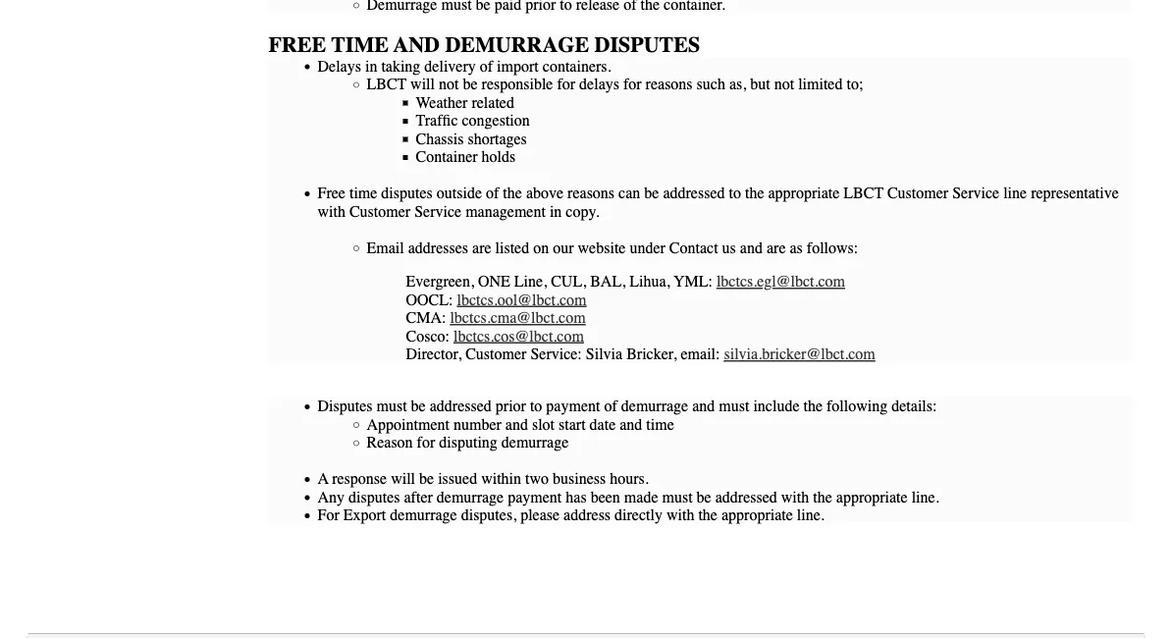 Task type: describe. For each thing, give the bounding box(es) containing it.
free
[[318, 184, 345, 202]]

time
[[331, 32, 389, 57]]

of for import
[[480, 57, 493, 75]]

lbctcs.egl@lbct.com link
[[717, 272, 845, 291]]

1 horizontal spatial for
[[557, 75, 575, 93]]

export
[[343, 506, 386, 524]]

1 are from the left
[[472, 239, 491, 257]]

but
[[750, 75, 770, 93]]

evergreen, one line, cul, bal, lihua, yml: lbctcs.egl@lbct.com oocl: lbctcs.ool@lbct.com cma: lbctcs.cma@lbct.com ​cosco: lbctcs.cos@lbct.com director, customer service: silvia bricker, email: silvia.bricker@lbct.com
[[406, 272, 875, 363]]

demurrage down issued
[[390, 506, 457, 524]]

customer for director,
[[465, 345, 527, 363]]

start
[[559, 415, 586, 433]]

disputes
[[318, 397, 373, 415]]

the left above
[[503, 184, 522, 202]]

demurrage up two at the bottom left of the page
[[501, 433, 569, 452]]

and down email: at the bottom of the page
[[692, 397, 715, 415]]

can
[[619, 184, 640, 202]]

business
[[553, 470, 606, 488]]

contact
[[669, 239, 718, 257]]

to inside free time disputes outside of the above reasons can be addressed to the appropriate lbct customer service line representative with customer service management in copy.
[[729, 184, 741, 202]]

2 horizontal spatial with
[[781, 488, 809, 506]]

such
[[697, 75, 725, 93]]

details:
[[892, 397, 937, 415]]

traffic
[[416, 111, 458, 130]]

free
[[268, 32, 326, 57]]

appropriate for line.
[[836, 488, 908, 506]]

cma:
[[406, 309, 446, 327]]

disputing
[[439, 433, 498, 452]]

lihua,
[[629, 272, 670, 291]]

oocl:
[[406, 291, 453, 309]]

disputes must be addressed prior to payment of demurrage and must include the following details: appointment number and slot start date and time
[[318, 397, 937, 433]]

will inside delays in taking delivery of import containers. lbct will not be responsible for delays for reasons such as, but not limited to; weather related traffic congestion chassis shortages container holds
[[410, 75, 435, 93]]

any disputes after demurrage payment has been made must be addressed with the appropriate line. for export demurrage disputes, please address directly with the appropriate line.​
[[318, 488, 939, 524]]

evergreen,
[[406, 272, 474, 291]]

1 vertical spatial will
[[391, 470, 415, 488]]

demurrage
[[445, 32, 589, 57]]

2 are from the left
[[767, 239, 786, 257]]

email
[[367, 239, 404, 257]]

lbctcs.egl@lbct.com
[[717, 272, 845, 291]]

delays
[[579, 75, 619, 93]]

silvia.bricker@lbct.com link
[[724, 345, 875, 363]]

us
[[722, 239, 736, 257]]

lbct inside free time disputes outside of the above reasons can be addressed to the appropriate lbct customer service line representative with customer service management in copy.
[[844, 184, 884, 202]]

taking
[[381, 57, 421, 75]]

under
[[630, 239, 665, 257]]

0 horizontal spatial service
[[414, 202, 462, 220]]

with inside free time disputes outside of the above reasons can be addressed to the appropriate lbct customer service line representative with customer service management in copy.
[[318, 202, 346, 220]]

demurrage right after
[[437, 488, 504, 506]]

be inside disputes must be addressed prior to payment of demurrage and must include the following details: appointment number and slot start date and time
[[411, 397, 426, 415]]

free time disputes outside of the above reasons can be addressed to the appropriate lbct customer service line representative with customer service management in copy.
[[318, 184, 1119, 220]]

silvia
[[586, 345, 623, 363]]

email:
[[681, 345, 720, 363]]

website
[[578, 239, 626, 257]]

a response will be issued within two business hours.
[[318, 470, 649, 488]]

any
[[318, 488, 345, 506]]

listed
[[495, 239, 529, 257]]

containers.
[[543, 57, 611, 75]]

related
[[472, 93, 514, 111]]

payment inside the any disputes after demurrage payment has been made must be addressed with the appropriate line. for export demurrage disputes, please address directly with the appropriate line.​
[[508, 488, 562, 506]]

2 not from the left
[[774, 75, 794, 93]]

include
[[753, 397, 800, 415]]

response
[[332, 470, 387, 488]]

time inside free time disputes outside of the above reasons can be addressed to the appropriate lbct customer service line representative with customer service management in copy.
[[349, 184, 377, 202]]

our
[[553, 239, 574, 257]]

time inside disputes must be addressed prior to payment of demurrage and must include the following details: appointment number and slot start date and time
[[646, 415, 674, 433]]

1 not from the left
[[439, 75, 459, 93]]

lbctcs.ool@lbct.com link
[[457, 291, 587, 309]]

delays
[[318, 57, 361, 75]]

reason
[[367, 433, 413, 452]]

cul,
[[551, 272, 586, 291]]

directly
[[615, 506, 663, 524]]

bricker,
[[626, 345, 677, 363]]

disputes inside free time disputes outside of the above reasons can be addressed to the appropriate lbct customer service line representative with customer service management in copy.
[[381, 184, 433, 202]]

addresses
[[408, 239, 468, 257]]

reasons inside delays in taking delivery of import containers. lbct will not be responsible for delays for reasons such as, but not limited to; weather related traffic congestion chassis shortages container holds
[[646, 75, 693, 93]]

chassis
[[416, 130, 464, 148]]

slot
[[532, 415, 555, 433]]

outside
[[437, 184, 482, 202]]

2 horizontal spatial for
[[623, 75, 642, 93]]

lbctcs.cma@lbct.com
[[450, 309, 586, 327]]

director,
[[406, 345, 462, 363]]

address
[[564, 506, 611, 524]]

management
[[465, 202, 546, 220]]

be inside the any disputes after demurrage payment has been made must be addressed with the appropriate line. for export demurrage disputes, please address directly with the appropriate line.​
[[697, 488, 711, 506]]

the for can
[[745, 184, 764, 202]]

the for demurrage
[[804, 397, 823, 415]]

payment inside disputes must be addressed prior to payment of demurrage and must include the following details: appointment number and slot start date and time
[[546, 397, 600, 415]]

holds
[[482, 148, 516, 166]]

prior
[[496, 397, 526, 415]]

appropriate left line.​
[[721, 506, 793, 524]]

0 horizontal spatial must
[[376, 397, 407, 415]]

in inside delays in taking delivery of import containers. lbct will not be responsible for delays for reasons such as, but not limited to; weather related traffic congestion chassis shortages container holds
[[365, 57, 377, 75]]

email addresses are listed on our website under contact us and are as follows:
[[367, 239, 858, 257]]

line.
[[912, 488, 939, 506]]

1 horizontal spatial with
[[667, 506, 694, 524]]

​cosco:
[[406, 327, 450, 345]]

within
[[481, 470, 521, 488]]

following
[[827, 397, 888, 415]]

and right us
[[740, 239, 763, 257]]

issued
[[438, 470, 477, 488]]

one
[[478, 272, 510, 291]]



Task type: vqa. For each thing, say whether or not it's contained in the screenshot.
Trucker Portal Link
no



Task type: locate. For each thing, give the bounding box(es) containing it.
0 horizontal spatial customer
[[349, 202, 411, 220]]

service
[[952, 184, 1000, 202], [414, 202, 462, 220]]

must
[[376, 397, 407, 415], [719, 397, 749, 415], [662, 488, 693, 506]]

1 vertical spatial lbct
[[844, 184, 884, 202]]

for right the reason
[[417, 433, 435, 452]]

on
[[533, 239, 549, 257]]

be inside delays in taking delivery of import containers. lbct will not be responsible for delays for reasons such as, but not limited to; weather related traffic congestion chassis shortages container holds
[[463, 75, 478, 93]]

representative
[[1031, 184, 1119, 202]]

0 vertical spatial in
[[365, 57, 377, 75]]

service left line
[[952, 184, 1000, 202]]

addressed inside free time disputes outside of the above reasons can be addressed to the appropriate lbct customer service line representative with customer service management in copy.
[[663, 184, 725, 202]]

been
[[591, 488, 620, 506]]

appropriate
[[768, 184, 840, 202], [836, 488, 908, 506], [721, 506, 793, 524]]

must inside the any disputes after demurrage payment has been made must be addressed with the appropriate line. for export demurrage disputes, please address directly with the appropriate line.​
[[662, 488, 693, 506]]

are left as
[[767, 239, 786, 257]]

of for the
[[486, 184, 499, 202]]

reason for disputing demurrage
[[367, 433, 569, 452]]

in left "taking"
[[365, 57, 377, 75]]

customer
[[887, 184, 948, 202], [349, 202, 411, 220], [465, 345, 527, 363]]

customer down lbctcs.cma@lbct.com link
[[465, 345, 527, 363]]

copy.
[[566, 202, 599, 220]]

follows:
[[807, 239, 858, 257]]

0 horizontal spatial for
[[417, 433, 435, 452]]

and left slot
[[505, 415, 528, 433]]

silvia.bricker@lbct.com
[[724, 345, 875, 363]]

lbctcs.cos@lbct.com link
[[453, 327, 584, 345]]

1 horizontal spatial are
[[767, 239, 786, 257]]

for right delays
[[623, 75, 642, 93]]

congestion
[[462, 111, 530, 130]]

to up us
[[729, 184, 741, 202]]

addressed inside the any disputes after demurrage payment has been made must be addressed with the appropriate line. for export demurrage disputes, please address directly with the appropriate line.​
[[715, 488, 777, 506]]

line,
[[514, 272, 547, 291]]

addressed up reason for disputing demurrage
[[430, 397, 492, 415]]

in inside free time disputes outside of the above reasons can be addressed to the appropriate lbct customer service line representative with customer service management in copy.
[[550, 202, 562, 220]]

0 horizontal spatial with
[[318, 202, 346, 220]]

time right free
[[349, 184, 377, 202]]

be right made
[[697, 488, 711, 506]]

service up the addresses
[[414, 202, 462, 220]]

the right include
[[804, 397, 823, 415]]

addressed for reasons
[[663, 184, 725, 202]]

as
[[790, 239, 803, 257]]

two
[[525, 470, 549, 488]]

hours.
[[610, 470, 649, 488]]

of inside free time disputes outside of the above reasons can be addressed to the appropriate lbct customer service line representative with customer service management in copy.
[[486, 184, 499, 202]]

payment
[[546, 397, 600, 415], [508, 488, 562, 506]]

bal,
[[590, 272, 625, 291]]

above
[[526, 184, 564, 202]]

are left listed
[[472, 239, 491, 257]]

lbctcs.cma@lbct.com link
[[450, 309, 586, 327]]

addressed inside disputes must be addressed prior to payment of demurrage and must include the following details: appointment number and slot start date and time
[[430, 397, 492, 415]]

reasons left such
[[646, 75, 693, 93]]

date
[[590, 415, 616, 433]]

customer left line
[[887, 184, 948, 202]]

import
[[497, 57, 539, 75]]

reasons left can at the top of page
[[568, 184, 615, 202]]

0 vertical spatial addressed
[[663, 184, 725, 202]]

disputes right any
[[349, 488, 400, 506]]

will down the reason
[[391, 470, 415, 488]]

please
[[520, 506, 560, 524]]

line
[[1003, 184, 1027, 202]]

time
[[349, 184, 377, 202], [646, 415, 674, 433]]

1 vertical spatial disputes
[[349, 488, 400, 506]]

must left include
[[719, 397, 749, 415]]

2 horizontal spatial must
[[719, 397, 749, 415]]

made
[[624, 488, 658, 506]]

shortages
[[468, 130, 527, 148]]

must right made
[[662, 488, 693, 506]]

for
[[318, 506, 339, 524]]

of inside delays in taking delivery of import containers. lbct will not be responsible for delays for reasons such as, but not limited to; weather related traffic congestion chassis shortages container holds
[[480, 57, 493, 75]]

after
[[404, 488, 433, 506]]

lbct up follows:
[[844, 184, 884, 202]]

be down free time and demurrage disputes
[[463, 75, 478, 93]]

to;
[[847, 75, 863, 93]]

delays in taking delivery of import containers. lbct will not be responsible for delays for reasons such as, but not limited to; weather related traffic congestion chassis shortages container holds
[[318, 57, 863, 166]]

1 vertical spatial time
[[646, 415, 674, 433]]

of inside disputes must be addressed prior to payment of demurrage and must include the following details: appointment number and slot start date and time
[[604, 397, 617, 415]]

0 vertical spatial of
[[480, 57, 493, 75]]

appropriate inside free time disputes outside of the above reasons can be addressed to the appropriate lbct customer service line representative with customer service management in copy.
[[768, 184, 840, 202]]

to
[[729, 184, 741, 202], [530, 397, 542, 415]]

be inside free time disputes outside of the above reasons can be addressed to the appropriate lbct customer service line representative with customer service management in copy.
[[644, 184, 659, 202]]

0 vertical spatial to
[[729, 184, 741, 202]]

are
[[472, 239, 491, 257], [767, 239, 786, 257]]

lbct
[[367, 75, 407, 93], [844, 184, 884, 202]]

be up the reason
[[411, 397, 426, 415]]

customer for lbct
[[887, 184, 948, 202]]

1 vertical spatial in
[[550, 202, 562, 220]]

disputes inside the any disputes after demurrage payment has been made must be addressed with the appropriate line. for export demurrage disputes, please address directly with the appropriate line.​
[[349, 488, 400, 506]]

0 vertical spatial time
[[349, 184, 377, 202]]

not right but
[[774, 75, 794, 93]]

payment down service:
[[546, 397, 600, 415]]

1 horizontal spatial customer
[[465, 345, 527, 363]]

1 vertical spatial reasons
[[568, 184, 615, 202]]

1 horizontal spatial lbct
[[844, 184, 884, 202]]

0 horizontal spatial reasons
[[568, 184, 615, 202]]

time right date at right bottom
[[646, 415, 674, 433]]

to right the prior
[[530, 397, 542, 415]]

and
[[394, 32, 440, 57]]

has
[[566, 488, 587, 506]]

in left copy.
[[550, 202, 562, 220]]

not up traffic
[[439, 75, 459, 93]]

of
[[480, 57, 493, 75], [486, 184, 499, 202], [604, 397, 617, 415]]

0 horizontal spatial not
[[439, 75, 459, 93]]

0 vertical spatial reasons
[[646, 75, 693, 93]]

yml:
[[674, 272, 713, 291]]

for left delays
[[557, 75, 575, 93]]

1 horizontal spatial time
[[646, 415, 674, 433]]

be
[[463, 75, 478, 93], [644, 184, 659, 202], [411, 397, 426, 415], [419, 470, 434, 488], [697, 488, 711, 506]]

demurrage down bricker, at the bottom
[[621, 397, 688, 415]]

demurrage
[[621, 397, 688, 415], [501, 433, 569, 452], [437, 488, 504, 506], [390, 506, 457, 524]]

payment left has
[[508, 488, 562, 506]]

be left issued
[[419, 470, 434, 488]]

of right outside
[[486, 184, 499, 202]]

to inside disputes must be addressed prior to payment of demurrage and must include the following details: appointment number and slot start date and time
[[530, 397, 542, 415]]

0 vertical spatial lbct
[[367, 75, 407, 93]]

the inside disputes must be addressed prior to payment of demurrage and must include the following details: appointment number and slot start date and time
[[804, 397, 823, 415]]

appropriate for lbct
[[768, 184, 840, 202]]

with
[[318, 202, 346, 220], [781, 488, 809, 506], [667, 506, 694, 524]]

the right made
[[698, 506, 718, 524]]

service:
[[531, 345, 582, 363]]

0 horizontal spatial lbct
[[367, 75, 407, 93]]

delivery
[[424, 57, 476, 75]]

the up lbctcs.egl@lbct.com link
[[745, 184, 764, 202]]

of right start
[[604, 397, 617, 415]]

addressed up contact
[[663, 184, 725, 202]]

customer up the email
[[349, 202, 411, 220]]

container
[[416, 148, 478, 166]]

1 horizontal spatial must
[[662, 488, 693, 506]]

demurrage inside disputes must be addressed prior to payment of demurrage and must include the following details: appointment number and slot start date and time
[[621, 397, 688, 415]]

lbctcs.ool@lbct.com
[[457, 291, 587, 309]]

1 vertical spatial of
[[486, 184, 499, 202]]

0 horizontal spatial are
[[472, 239, 491, 257]]

1 horizontal spatial in
[[550, 202, 562, 220]]

appropriate left line. on the right bottom of page
[[836, 488, 908, 506]]

appropriate up as
[[768, 184, 840, 202]]

the down "following"
[[813, 488, 832, 506]]

responsible
[[482, 75, 553, 93]]

reasons inside free time disputes outside of the above reasons can be addressed to the appropriate lbct customer service line representative with customer service management in copy.
[[568, 184, 615, 202]]

disputes,
[[461, 506, 516, 524]]

2 vertical spatial of
[[604, 397, 617, 415]]

be right can at the top of page
[[644, 184, 659, 202]]

0 horizontal spatial in
[[365, 57, 377, 75]]

2 vertical spatial addressed
[[715, 488, 777, 506]]

of left 'import'
[[480, 57, 493, 75]]

1 vertical spatial payment
[[508, 488, 562, 506]]

1 horizontal spatial to
[[729, 184, 741, 202]]

lbct down time
[[367, 75, 407, 93]]

lbctcs.cos@lbct.com
[[453, 327, 584, 345]]

disputes
[[594, 32, 700, 57]]

reasons
[[646, 75, 693, 93], [568, 184, 615, 202]]

0 vertical spatial payment
[[546, 397, 600, 415]]

line.​
[[797, 506, 824, 524]]

1 horizontal spatial reasons
[[646, 75, 693, 93]]

will up traffic
[[410, 75, 435, 93]]

and right date at right bottom
[[620, 415, 642, 433]]

addressed left line.​
[[715, 488, 777, 506]]

appointment
[[367, 415, 450, 433]]

as,
[[729, 75, 746, 93]]

0 vertical spatial disputes
[[381, 184, 433, 202]]

disputes left outside
[[381, 184, 433, 202]]

free time and demurrage disputes
[[268, 32, 700, 57]]

in
[[365, 57, 377, 75], [550, 202, 562, 220]]

0 horizontal spatial time
[[349, 184, 377, 202]]

not
[[439, 75, 459, 93], [774, 75, 794, 93]]

addressed for made
[[715, 488, 777, 506]]

limited
[[798, 75, 843, 93]]

1 vertical spatial to
[[530, 397, 542, 415]]

must up the reason
[[376, 397, 407, 415]]

1 vertical spatial addressed
[[430, 397, 492, 415]]

1 horizontal spatial not
[[774, 75, 794, 93]]

weather
[[416, 93, 468, 111]]

1 horizontal spatial service
[[952, 184, 1000, 202]]

0 vertical spatial will
[[410, 75, 435, 93]]

customer inside evergreen, one line, cul, bal, lihua, yml: lbctcs.egl@lbct.com oocl: lbctcs.ool@lbct.com cma: lbctcs.cma@lbct.com ​cosco: lbctcs.cos@lbct.com director, customer service: silvia bricker, email: silvia.bricker@lbct.com
[[465, 345, 527, 363]]

2 horizontal spatial customer
[[887, 184, 948, 202]]

a
[[318, 470, 328, 488]]

0 horizontal spatial to
[[530, 397, 542, 415]]

the for must
[[813, 488, 832, 506]]

lbct inside delays in taking delivery of import containers. lbct will not be responsible for delays for reasons such as, but not limited to; weather related traffic congestion chassis shortages container holds
[[367, 75, 407, 93]]

number
[[453, 415, 501, 433]]



